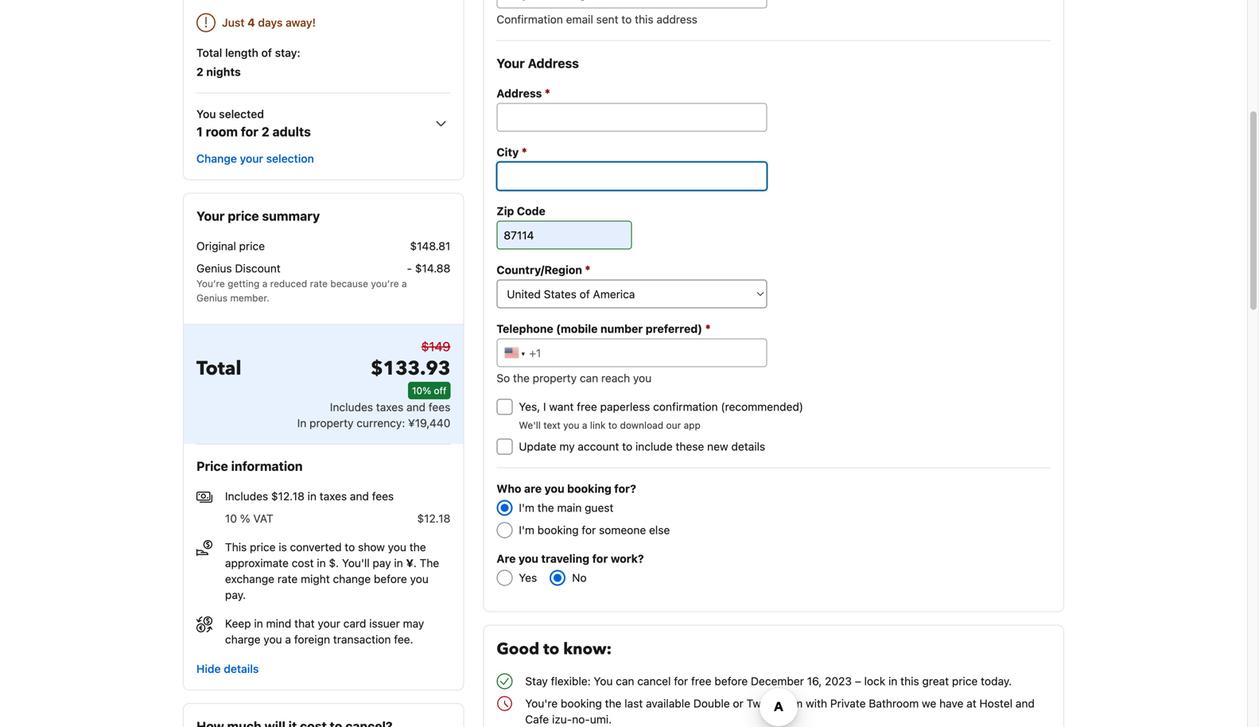 Task type: locate. For each thing, give the bounding box(es) containing it.
download
[[620, 420, 664, 431]]

$12.18
[[271, 490, 305, 503], [417, 512, 451, 525]]

0 horizontal spatial rate
[[278, 572, 298, 586]]

vat
[[253, 512, 273, 525]]

member.
[[230, 292, 270, 304]]

include
[[636, 440, 673, 453]]

for down selected
[[241, 124, 259, 139]]

you up ¥ at the left
[[388, 541, 407, 554]]

0 vertical spatial i'm
[[519, 501, 535, 514]]

booking up guest
[[567, 482, 612, 495]]

before down pay
[[374, 572, 407, 586]]

0 horizontal spatial taxes
[[320, 490, 347, 503]]

update my account to include these new details
[[519, 440, 766, 453]]

free up 'double'
[[691, 675, 712, 688]]

booking for the
[[561, 697, 602, 710]]

the down are
[[538, 501, 554, 514]]

1 i'm from the top
[[519, 501, 535, 514]]

0 vertical spatial fees
[[429, 400, 451, 414]]

1 horizontal spatial your
[[318, 617, 341, 630]]

no
[[572, 571, 587, 584]]

hide
[[197, 663, 221, 676]]

10%
[[412, 385, 431, 396]]

2 total from the top
[[197, 356, 241, 382]]

None text field
[[497, 162, 768, 191]]

a down mind
[[285, 633, 291, 646]]

$149 $133.93
[[371, 339, 451, 382]]

and right hostel
[[1016, 697, 1035, 710]]

$133.93
[[371, 356, 451, 382]]

fees for includes $12.18 in taxes and fees
[[372, 490, 394, 503]]

1 vertical spatial genius
[[197, 292, 228, 304]]

* down zip code text field
[[585, 263, 591, 277]]

off
[[434, 385, 447, 396]]

and inside 10% off includes taxes and fees in property currency: ¥19,440
[[407, 400, 426, 414]]

at
[[967, 697, 977, 710]]

can left reach
[[580, 372, 599, 385]]

the up umi. at bottom
[[605, 697, 622, 710]]

someone
[[599, 524, 646, 537]]

2 left nights
[[197, 65, 204, 78]]

issuer
[[369, 617, 400, 630]]

0 vertical spatial includes
[[330, 400, 373, 414]]

.
[[414, 556, 417, 570]]

good to know:
[[497, 639, 612, 660]]

property up 'want'
[[533, 372, 577, 385]]

1 vertical spatial i'm
[[519, 524, 535, 537]]

total down member.
[[197, 356, 241, 382]]

booking down i'm the main guest
[[538, 524, 579, 537]]

status containing just
[[197, 13, 451, 32]]

property inside 10% off includes taxes and fees in property currency: ¥19,440
[[310, 416, 354, 430]]

zip code
[[497, 205, 546, 218]]

this
[[225, 541, 247, 554]]

0 vertical spatial $12.18
[[271, 490, 305, 503]]

total length of stay: 2 nights
[[197, 46, 301, 78]]

genius up you're
[[197, 262, 232, 275]]

2 i'm from the top
[[519, 524, 535, 537]]

to up you'll on the left of the page
[[345, 541, 355, 554]]

1 vertical spatial booking
[[538, 524, 579, 537]]

10% off element
[[408, 382, 451, 399]]

property right in on the left
[[310, 416, 354, 430]]

1 vertical spatial address
[[497, 87, 542, 100]]

1 vertical spatial total
[[197, 356, 241, 382]]

in
[[308, 490, 317, 503], [317, 556, 326, 570], [394, 556, 403, 570], [254, 617, 263, 630], [889, 675, 898, 688]]

your up original
[[197, 208, 225, 224]]

1 horizontal spatial rate
[[310, 278, 328, 289]]

2 horizontal spatial and
[[1016, 697, 1035, 710]]

this left great on the right of page
[[901, 675, 920, 688]]

1 vertical spatial taxes
[[320, 490, 347, 503]]

10 % vat
[[225, 512, 273, 525]]

* right 'preferred)'
[[705, 321, 711, 335]]

price
[[197, 459, 228, 474]]

room
[[206, 124, 238, 139]]

genius down you're
[[197, 292, 228, 304]]

city
[[497, 146, 519, 159]]

0 vertical spatial before
[[374, 572, 407, 586]]

price up at
[[952, 675, 978, 688]]

new
[[708, 440, 729, 453]]

fee.
[[394, 633, 413, 646]]

price for this
[[250, 541, 276, 554]]

details right the new
[[732, 440, 766, 453]]

0 horizontal spatial fees
[[372, 490, 394, 503]]

1 horizontal spatial your
[[497, 56, 525, 71]]

taxes
[[376, 400, 404, 414], [320, 490, 347, 503]]

cafe
[[525, 713, 549, 726]]

booking for for
[[538, 524, 579, 537]]

1 horizontal spatial property
[[533, 372, 577, 385]]

1 vertical spatial your
[[318, 617, 341, 630]]

0 horizontal spatial can
[[580, 372, 599, 385]]

a right you're
[[402, 278, 407, 289]]

0 horizontal spatial includes
[[225, 490, 268, 503]]

change your selection
[[197, 152, 314, 165]]

to right the good
[[544, 639, 560, 660]]

adults
[[273, 124, 311, 139]]

0 vertical spatial you
[[197, 107, 216, 121]]

charge
[[225, 633, 261, 646]]

to inside the yes, i want free paperless confirmation (recommended) we'll text you a link to download our app
[[609, 420, 618, 431]]

you selected 1 room for  2 adults
[[197, 107, 311, 139]]

your up foreign
[[318, 617, 341, 630]]

just
[[222, 16, 245, 29]]

* down your address
[[545, 86, 551, 100]]

stay flexible: you can cancel for free before december 16, 2023 – lock in this great price today.
[[525, 675, 1012, 688]]

. the exchange rate might change before you pay.
[[225, 556, 439, 601]]

taxes up 'converted' at bottom
[[320, 490, 347, 503]]

you up 1
[[197, 107, 216, 121]]

1 horizontal spatial before
[[715, 675, 748, 688]]

reach
[[602, 372, 630, 385]]

booking inside the you're booking the last available double or twin room with private bathroom we have at hostel and cafe izu-no-umi.
[[561, 697, 602, 710]]

0 vertical spatial your
[[497, 56, 525, 71]]

1 vertical spatial your
[[197, 208, 225, 224]]

0 vertical spatial booking
[[567, 482, 612, 495]]

1 horizontal spatial 2
[[262, 124, 270, 139]]

0 horizontal spatial before
[[374, 572, 407, 586]]

2 vertical spatial and
[[1016, 697, 1035, 710]]

1 vertical spatial this
[[901, 675, 920, 688]]

0 horizontal spatial you
[[197, 107, 216, 121]]

$12.18 up the
[[417, 512, 451, 525]]

number
[[601, 322, 643, 335]]

total inside "total length of stay: 2 nights"
[[197, 46, 222, 59]]

fees down off in the bottom of the page
[[429, 400, 451, 414]]

1 vertical spatial and
[[350, 490, 369, 503]]

for inside you selected 1 room for  2 adults
[[241, 124, 259, 139]]

1 vertical spatial includes
[[225, 490, 268, 503]]

you down .
[[410, 572, 429, 586]]

0 vertical spatial 2
[[197, 65, 204, 78]]

know:
[[564, 639, 612, 660]]

0 vertical spatial taxes
[[376, 400, 404, 414]]

2 genius from the top
[[197, 292, 228, 304]]

price inside this price is converted to show you the approximate cost in $. you'll pay in
[[250, 541, 276, 554]]

1 vertical spatial 2
[[262, 124, 270, 139]]

yes
[[519, 571, 537, 584]]

summary
[[262, 208, 320, 224]]

0 horizontal spatial 2
[[197, 65, 204, 78]]

confirmation
[[653, 400, 718, 413]]

card
[[344, 617, 366, 630]]

i'm booking for someone else
[[519, 524, 670, 537]]

rate down cost
[[278, 572, 298, 586]]

the up .
[[410, 541, 426, 554]]

taxes for in
[[320, 490, 347, 503]]

in left mind
[[254, 617, 263, 630]]

$148.81
[[410, 240, 451, 253]]

0 vertical spatial your
[[240, 152, 263, 165]]

to inside this price is converted to show you the approximate cost in $. you'll pay in
[[345, 541, 355, 554]]

your
[[240, 152, 263, 165], [318, 617, 341, 630]]

total up nights
[[197, 46, 222, 59]]

0 horizontal spatial details
[[224, 663, 259, 676]]

0 horizontal spatial free
[[577, 400, 597, 413]]

fees up show
[[372, 490, 394, 503]]

the
[[420, 556, 439, 570]]

you right flexible:
[[594, 675, 613, 688]]

main
[[557, 501, 582, 514]]

confirmation email sent to this address
[[497, 13, 698, 26]]

0 vertical spatial total
[[197, 46, 222, 59]]

free up "link"
[[577, 400, 597, 413]]

+1 text field
[[497, 339, 768, 367]]

status
[[197, 13, 451, 32]]

2 vertical spatial booking
[[561, 697, 602, 710]]

1 horizontal spatial $12.18
[[417, 512, 451, 525]]

you right are
[[545, 482, 565, 495]]

1 horizontal spatial taxes
[[376, 400, 404, 414]]

details down charge
[[224, 663, 259, 676]]

0 vertical spatial and
[[407, 400, 426, 414]]

includes up the currency:
[[330, 400, 373, 414]]

0 horizontal spatial your
[[197, 208, 225, 224]]

your up address *
[[497, 56, 525, 71]]

address down your address
[[497, 87, 542, 100]]

i'm for i'm booking for someone else
[[519, 524, 535, 537]]

just 4 days away!
[[222, 16, 316, 29]]

includes inside 10% off includes taxes and fees in property currency: ¥19,440
[[330, 400, 373, 414]]

1 vertical spatial $12.18
[[417, 512, 451, 525]]

to right "link"
[[609, 420, 618, 431]]

1 horizontal spatial this
[[901, 675, 920, 688]]

property
[[533, 372, 577, 385], [310, 416, 354, 430]]

traveling
[[541, 552, 590, 565]]

price up 'original price'
[[228, 208, 259, 224]]

address
[[528, 56, 579, 71], [497, 87, 542, 100]]

you down mind
[[264, 633, 282, 646]]

1 vertical spatial can
[[616, 675, 635, 688]]

fees for 10% off includes taxes and fees in property currency: ¥19,440
[[429, 400, 451, 414]]

¥
[[406, 556, 414, 570]]

we
[[922, 697, 937, 710]]

you right reach
[[633, 372, 652, 385]]

1 horizontal spatial you
[[594, 675, 613, 688]]

this down double-check for typos text box
[[635, 13, 654, 26]]

a left "link"
[[582, 420, 588, 431]]

for
[[241, 124, 259, 139], [582, 524, 596, 537], [592, 552, 608, 565], [674, 675, 688, 688]]

0 vertical spatial this
[[635, 13, 654, 26]]

* right city
[[522, 145, 527, 159]]

yes, i want free paperless confirmation (recommended) we'll text you a link to download our app
[[519, 400, 804, 431]]

a inside the yes, i want free paperless confirmation (recommended) we'll text you a link to download our app
[[582, 420, 588, 431]]

our
[[666, 420, 681, 431]]

are you traveling for work?
[[497, 552, 644, 565]]

your right change
[[240, 152, 263, 165]]

1 vertical spatial details
[[224, 663, 259, 676]]

1 total from the top
[[197, 46, 222, 59]]

i
[[543, 400, 546, 413]]

1 vertical spatial rate
[[278, 572, 298, 586]]

fees inside 10% off includes taxes and fees in property currency: ¥19,440
[[429, 400, 451, 414]]

and down 10%
[[407, 400, 426, 414]]

0 horizontal spatial this
[[635, 13, 654, 26]]

we'll
[[519, 420, 541, 431]]

0 vertical spatial genius
[[197, 262, 232, 275]]

or
[[733, 697, 744, 710]]

can
[[580, 372, 599, 385], [616, 675, 635, 688]]

your for your address
[[497, 56, 525, 71]]

price up approximate
[[250, 541, 276, 554]]

booking up no- at the left bottom
[[561, 697, 602, 710]]

0 vertical spatial rate
[[310, 278, 328, 289]]

taxes up the currency:
[[376, 400, 404, 414]]

total for total
[[197, 356, 241, 382]]

flexible:
[[551, 675, 591, 688]]

rate right reduced
[[310, 278, 328, 289]]

0 horizontal spatial and
[[350, 490, 369, 503]]

a
[[262, 278, 268, 289], [402, 278, 407, 289], [582, 420, 588, 431], [285, 633, 291, 646]]

2 left adults
[[262, 124, 270, 139]]

None text field
[[497, 103, 768, 132]]

cost
[[292, 556, 314, 570]]

mind
[[266, 617, 291, 630]]

1 horizontal spatial fees
[[429, 400, 451, 414]]

$12.18 up vat
[[271, 490, 305, 503]]

izu-
[[552, 713, 572, 726]]

1 vertical spatial fees
[[372, 490, 394, 503]]

1 horizontal spatial and
[[407, 400, 426, 414]]

want
[[549, 400, 574, 413]]

includes $12.18 in taxes and fees
[[225, 490, 394, 503]]

are
[[497, 552, 516, 565]]

1 horizontal spatial can
[[616, 675, 635, 688]]

0 vertical spatial free
[[577, 400, 597, 413]]

1 vertical spatial before
[[715, 675, 748, 688]]

1 genius from the top
[[197, 262, 232, 275]]

and up show
[[350, 490, 369, 503]]

address up address *
[[528, 56, 579, 71]]

details inside button
[[224, 663, 259, 676]]

(recommended)
[[721, 400, 804, 413]]

this price is converted to show you the approximate cost in $. you'll pay in
[[225, 541, 426, 570]]

text
[[544, 420, 561, 431]]

can up "last"
[[616, 675, 635, 688]]

1 horizontal spatial free
[[691, 675, 712, 688]]

taxes inside 10% off includes taxes and fees in property currency: ¥19,440
[[376, 400, 404, 414]]

price up discount
[[239, 240, 265, 253]]

length
[[225, 46, 259, 59]]

¥19,440
[[408, 416, 451, 430]]

in left "$."
[[317, 556, 326, 570]]

account
[[578, 440, 619, 453]]

before up or
[[715, 675, 748, 688]]

you right 'text'
[[563, 420, 580, 431]]

1 horizontal spatial details
[[732, 440, 766, 453]]

1 vertical spatial property
[[310, 416, 354, 430]]

the inside who are you booking for? element
[[538, 501, 554, 514]]

includes up "%"
[[225, 490, 268, 503]]

1 horizontal spatial includes
[[330, 400, 373, 414]]

price information
[[197, 459, 303, 474]]

2 inside you selected 1 room for  2 adults
[[262, 124, 270, 139]]

price
[[228, 208, 259, 224], [239, 240, 265, 253], [250, 541, 276, 554], [952, 675, 978, 688]]

0 vertical spatial can
[[580, 372, 599, 385]]

0 horizontal spatial property
[[310, 416, 354, 430]]

price for your
[[228, 208, 259, 224]]



Task type: describe. For each thing, give the bounding box(es) containing it.
city *
[[497, 145, 527, 159]]

december
[[751, 675, 804, 688]]

nights
[[206, 65, 241, 78]]

you're
[[525, 697, 558, 710]]

to down download
[[622, 440, 633, 453]]

no-
[[572, 713, 590, 726]]

country/region
[[497, 263, 582, 277]]

%
[[240, 512, 250, 525]]

the right "so"
[[513, 372, 530, 385]]

in right lock
[[889, 675, 898, 688]]

twin
[[747, 697, 771, 710]]

your price summary
[[197, 208, 320, 224]]

2 inside "total length of stay: 2 nights"
[[197, 65, 204, 78]]

* for city *
[[522, 145, 527, 159]]

reduced
[[270, 278, 307, 289]]

good
[[497, 639, 540, 660]]

who
[[497, 482, 522, 495]]

app
[[684, 420, 701, 431]]

exchange
[[225, 572, 275, 586]]

the inside the you're booking the last available double or twin room with private bathroom we have at hostel and cafe izu-no-umi.
[[605, 697, 622, 710]]

link
[[590, 420, 606, 431]]

and inside the you're booking the last available double or twin room with private bathroom we have at hostel and cafe izu-no-umi.
[[1016, 697, 1035, 710]]

you up yes
[[519, 552, 539, 565]]

is
[[279, 541, 287, 554]]

you inside you selected 1 room for  2 adults
[[197, 107, 216, 121]]

telephone
[[497, 322, 554, 335]]

who are you booking for?
[[497, 482, 637, 495]]

* for address *
[[545, 86, 551, 100]]

0 vertical spatial details
[[732, 440, 766, 453]]

you inside this price is converted to show you the approximate cost in $. you'll pay in
[[388, 541, 407, 554]]

you're
[[197, 278, 225, 289]]

telephone (mobile number preferred) *
[[497, 321, 711, 335]]

0 vertical spatial address
[[528, 56, 579, 71]]

information
[[231, 459, 303, 474]]

to down double-check for typos text box
[[622, 13, 632, 26]]

price for original
[[239, 240, 265, 253]]

hide details
[[197, 663, 259, 676]]

umi.
[[590, 713, 612, 726]]

because
[[330, 278, 368, 289]]

work?
[[611, 552, 644, 565]]

last
[[625, 697, 643, 710]]

and for includes $12.18 in taxes and fees
[[350, 490, 369, 503]]

10
[[225, 512, 237, 525]]

can for cancel
[[616, 675, 635, 688]]

total for total length of stay: 2 nights
[[197, 46, 222, 59]]

you'll
[[342, 556, 370, 570]]

the inside this price is converted to show you the approximate cost in $. you'll pay in
[[410, 541, 426, 554]]

1 vertical spatial free
[[691, 675, 712, 688]]

address *
[[497, 86, 551, 100]]

you're booking the last available double or twin room with private bathroom we have at hostel and cafe izu-no-umi.
[[525, 697, 1035, 726]]

available
[[646, 697, 691, 710]]

$149
[[421, 339, 451, 354]]

currency:
[[357, 416, 405, 430]]

code
[[517, 205, 546, 218]]

can for reach
[[580, 372, 599, 385]]

paperless
[[600, 400, 650, 413]]

i'm for i'm the main guest
[[519, 501, 535, 514]]

–
[[855, 675, 862, 688]]

you inside . the exchange rate might change before you pay.
[[410, 572, 429, 586]]

in inside the keep in mind that your card issuer may charge you a foreign transaction fee.
[[254, 617, 263, 630]]

you're
[[371, 278, 399, 289]]

room
[[774, 697, 803, 710]]

you inside the keep in mind that your card issuer may charge you a foreign transaction fee.
[[264, 633, 282, 646]]

0 horizontal spatial your
[[240, 152, 263, 165]]

a inside the keep in mind that your card issuer may charge you a foreign transaction fee.
[[285, 633, 291, 646]]

you inside the yes, i want free paperless confirmation (recommended) we'll text you a link to download our app
[[563, 420, 580, 431]]

stay
[[525, 675, 548, 688]]

approximate
[[225, 556, 289, 570]]

your address
[[497, 56, 579, 71]]

rate inside genius discount you're getting a reduced rate because you're a genius member. - $14.88
[[310, 278, 328, 289]]

-
[[407, 262, 412, 275]]

transaction
[[333, 633, 391, 646]]

who are you booking for? element
[[497, 481, 1051, 538]]

rate inside . the exchange rate might change before you pay.
[[278, 572, 298, 586]]

your for your price summary
[[197, 208, 225, 224]]

free inside the yes, i want free paperless confirmation (recommended) we'll text you a link to download our app
[[577, 400, 597, 413]]

for?
[[614, 482, 637, 495]]

yes,
[[519, 400, 540, 413]]

address inside address *
[[497, 87, 542, 100]]

in up 'converted' at bottom
[[308, 490, 317, 503]]

country/region *
[[497, 263, 591, 277]]

guest
[[585, 501, 614, 514]]

0 vertical spatial property
[[533, 372, 577, 385]]

so the property can reach you
[[497, 372, 652, 385]]

cancel
[[638, 675, 671, 688]]

for down guest
[[582, 524, 596, 537]]

1 vertical spatial you
[[594, 675, 613, 688]]

selected
[[219, 107, 264, 121]]

and for 10% off includes taxes and fees in property currency: ¥19,440
[[407, 400, 426, 414]]

for left the 'work?' at the bottom of page
[[592, 552, 608, 565]]

a down discount
[[262, 278, 268, 289]]

selection
[[266, 152, 314, 165]]

that
[[295, 617, 315, 630]]

Zip Code text field
[[497, 221, 632, 249]]

of
[[261, 46, 272, 59]]

pay
[[373, 556, 391, 570]]

your inside the keep in mind that your card issuer may charge you a foreign transaction fee.
[[318, 617, 341, 630]]

are
[[524, 482, 542, 495]]

before inside . the exchange rate might change before you pay.
[[374, 572, 407, 586]]

private
[[831, 697, 866, 710]]

for up available at the bottom of page
[[674, 675, 688, 688]]

email
[[566, 13, 593, 26]]

keep in mind that your card issuer may charge you a foreign transaction fee.
[[225, 617, 424, 646]]

16,
[[807, 675, 822, 688]]

2023
[[825, 675, 852, 688]]

else
[[649, 524, 670, 537]]

confirmation
[[497, 13, 563, 26]]

stay:
[[275, 46, 301, 59]]

double
[[694, 697, 730, 710]]

change your selection link
[[190, 144, 321, 173]]

zip
[[497, 205, 514, 218]]

taxes for includes
[[376, 400, 404, 414]]

0 horizontal spatial $12.18
[[271, 490, 305, 503]]

Double-check for typos text field
[[497, 0, 768, 8]]

1
[[197, 124, 203, 139]]

* for country/region *
[[585, 263, 591, 277]]

in left ¥ at the left
[[394, 556, 403, 570]]

are you traveling for work? element
[[484, 551, 1051, 586]]

pay.
[[225, 588, 246, 601]]



Task type: vqa. For each thing, say whether or not it's contained in the screenshot.
"Stay safe online" button
no



